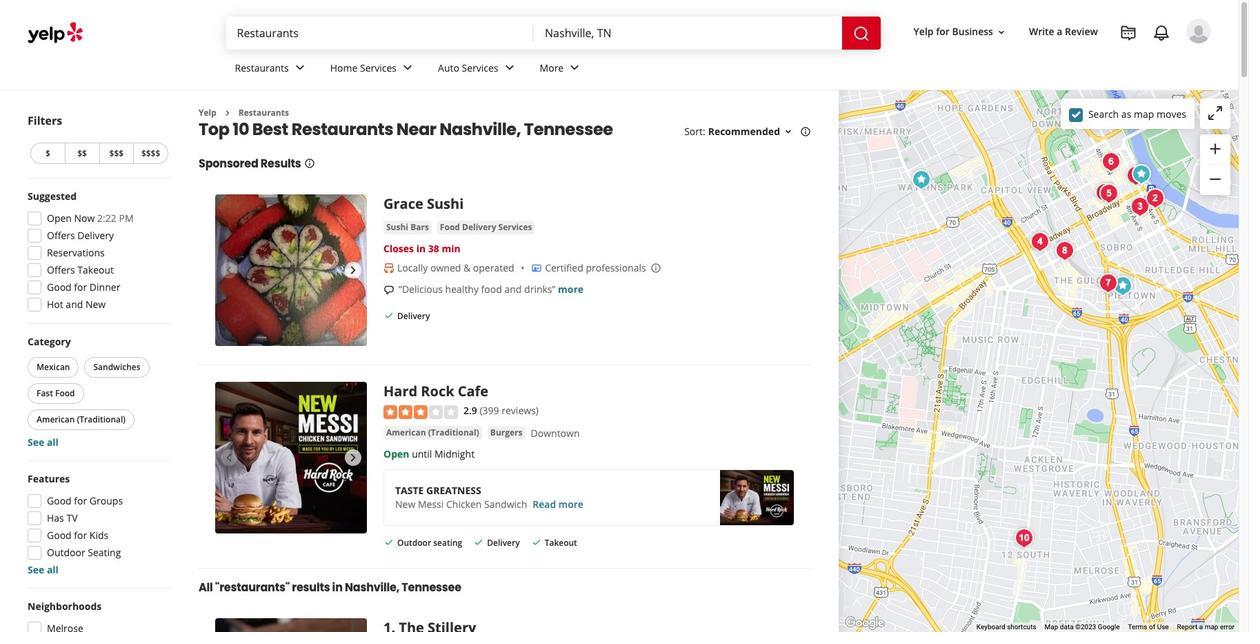 Task type: locate. For each thing, give the bounding box(es) containing it.
1 vertical spatial and
[[66, 298, 83, 311]]

fast
[[37, 388, 53, 399]]

1 see all button from the top
[[28, 436, 59, 449]]

tennessee down the outdoor seating at bottom left
[[402, 580, 461, 596]]

outdoor for outdoor seating
[[47, 546, 85, 559]]

3 16 checkmark v2 image from the left
[[531, 537, 542, 548]]

0 vertical spatial offers
[[47, 229, 75, 242]]

good up has tv
[[47, 495, 72, 508]]

see all up neighborhoods
[[28, 564, 59, 577]]

next image left until
[[345, 450, 361, 467]]

0 horizontal spatial (traditional)
[[77, 414, 126, 426]]

1 horizontal spatial 16 chevron down v2 image
[[996, 27, 1007, 38]]

1 vertical spatial (traditional)
[[428, 427, 479, 439]]

a right write
[[1057, 25, 1063, 38]]

2 more from the top
[[559, 498, 584, 511]]

24 chevron down v2 image right more
[[566, 60, 583, 76]]

0 horizontal spatial and
[[66, 298, 83, 311]]

sponsored
[[199, 156, 258, 172]]

1 vertical spatial see all button
[[28, 564, 59, 577]]

see all button up neighborhoods
[[28, 564, 59, 577]]

16 chevron down v2 image
[[996, 27, 1007, 38], [783, 126, 794, 137]]

24 chevron down v2 image inside more link
[[566, 60, 583, 76]]

none field up home services link
[[237, 26, 523, 41]]

16 checkmark v2 image
[[384, 537, 395, 548], [473, 537, 484, 548], [531, 537, 542, 548]]

good for good for groups
[[47, 495, 72, 508]]

1 next image from the top
[[345, 262, 361, 279]]

16 chevron down v2 image for yelp for business
[[996, 27, 1007, 38]]

new inside taste greatness new messi chicken sandwich read more
[[395, 498, 415, 511]]

1 vertical spatial more
[[559, 498, 584, 511]]

new down "taste"
[[395, 498, 415, 511]]

1 horizontal spatial american (traditional)
[[386, 427, 479, 439]]

restaurants link right 16 chevron right v2 icon
[[239, 107, 289, 119]]

1 horizontal spatial new
[[395, 498, 415, 511]]

see all up features
[[28, 436, 59, 449]]

0 vertical spatial 16 chevron down v2 image
[[996, 27, 1007, 38]]

good up hot
[[47, 281, 72, 294]]

2 see all from the top
[[28, 564, 59, 577]]

sixty vines image
[[1091, 179, 1119, 207]]

1 vertical spatial nashville,
[[345, 580, 400, 596]]

for inside button
[[936, 25, 950, 38]]

2 see from the top
[[28, 564, 44, 577]]

until
[[412, 448, 432, 461]]

american (traditional) down fast food button
[[37, 414, 126, 426]]

delivery down sandwich
[[487, 537, 520, 549]]

offers up reservations
[[47, 229, 75, 242]]

2 see all button from the top
[[28, 564, 59, 577]]

1 vertical spatial previous image
[[221, 450, 237, 467]]

burgers button
[[488, 426, 525, 440]]

$
[[45, 148, 50, 159]]

0 vertical spatial next image
[[345, 262, 361, 279]]

2 all from the top
[[47, 564, 59, 577]]

1 vertical spatial open
[[384, 448, 409, 461]]

0 horizontal spatial new
[[86, 298, 106, 311]]

for up outdoor seating
[[74, 529, 87, 542]]

0 vertical spatial a
[[1057, 25, 1063, 38]]

services right 'auto'
[[462, 61, 498, 74]]

none field up business categories element
[[545, 26, 831, 41]]

locally owned & operated
[[397, 262, 514, 275]]

services for home services
[[360, 61, 397, 74]]

gannons nashville image
[[1097, 148, 1125, 176]]

see all button
[[28, 436, 59, 449], [28, 564, 59, 577]]

restaurants inside business categories element
[[235, 61, 289, 74]]

food
[[481, 283, 502, 296]]

1 24 chevron down v2 image from the left
[[399, 60, 416, 76]]

1 vertical spatial see all
[[28, 564, 59, 577]]

24 chevron down v2 image left 'auto'
[[399, 60, 416, 76]]

1 horizontal spatial yelp
[[914, 25, 934, 38]]

1 vertical spatial american (traditional)
[[386, 427, 479, 439]]

more inside taste greatness new messi chicken sandwich read more
[[559, 498, 584, 511]]

1 see all from the top
[[28, 436, 59, 449]]

kids
[[90, 529, 108, 542]]

1 vertical spatial all
[[47, 564, 59, 577]]

see up features
[[28, 436, 44, 449]]

american (traditional) button
[[28, 410, 135, 430], [384, 426, 482, 440]]

see for features
[[28, 564, 44, 577]]

1 vertical spatial yelp
[[199, 107, 216, 119]]

tennessee down more link
[[524, 118, 613, 141]]

0 vertical spatial see
[[28, 436, 44, 449]]

1 vertical spatial sushi
[[386, 222, 408, 233]]

1 offers from the top
[[47, 229, 75, 242]]

write a review
[[1029, 25, 1098, 38]]

10
[[233, 118, 249, 141]]

next image left the 16 locally owned v2 icon
[[345, 262, 361, 279]]

and
[[505, 283, 522, 296], [66, 298, 83, 311]]

0 vertical spatial slideshow element
[[215, 195, 367, 347]]

16 info v2 image
[[800, 126, 811, 137], [304, 158, 315, 169]]

sushi bars link
[[384, 221, 432, 235]]

16 checkmark v2 image down read
[[531, 537, 542, 548]]

all down outdoor seating
[[47, 564, 59, 577]]

0 horizontal spatial food
[[55, 388, 75, 399]]

1 vertical spatial 16 info v2 image
[[304, 158, 315, 169]]

2 horizontal spatial 16 checkmark v2 image
[[531, 537, 542, 548]]

0 horizontal spatial takeout
[[77, 264, 114, 277]]

nashville, down auto services link in the top left of the page
[[440, 118, 521, 141]]

american (traditional) button up open until midnight
[[384, 426, 482, 440]]

1 horizontal spatial a
[[1199, 624, 1203, 631]]

restaurants
[[235, 61, 289, 74], [239, 107, 289, 119], [292, 118, 393, 141]]

16 chevron down v2 image inside the recommended popup button
[[783, 126, 794, 137]]

services for auto services
[[462, 61, 498, 74]]

1 good from the top
[[47, 281, 72, 294]]

delivery down open now 2:22 pm
[[77, 229, 114, 242]]

0 horizontal spatial american
[[37, 414, 75, 426]]

16 chevron right v2 image
[[222, 107, 233, 119]]

16 checkmark v2 image
[[384, 310, 395, 321]]

1 horizontal spatial (traditional)
[[428, 427, 479, 439]]

sushi up bars
[[427, 195, 464, 213]]

©2023
[[1075, 624, 1096, 631]]

keyboard shortcuts button
[[977, 623, 1036, 633]]

all
[[47, 436, 59, 449], [47, 564, 59, 577]]

0 horizontal spatial none field
[[237, 26, 523, 41]]

map left "error" on the bottom right of page
[[1205, 624, 1219, 631]]

0 vertical spatial see all button
[[28, 436, 59, 449]]

0 horizontal spatial open
[[47, 212, 72, 225]]

1 vertical spatial offers
[[47, 264, 75, 277]]

0 vertical spatial previous image
[[221, 262, 237, 279]]

sushi up closes
[[386, 222, 408, 233]]

0 vertical spatial open
[[47, 212, 72, 225]]

dinner
[[90, 281, 120, 294]]

a
[[1057, 25, 1063, 38], [1199, 624, 1203, 631]]

yelp link
[[199, 107, 216, 119]]

Near text field
[[545, 26, 831, 41]]

for left business
[[936, 25, 950, 38]]

24 chevron down v2 image for home services
[[399, 60, 416, 76]]

for down offers takeout
[[74, 281, 87, 294]]

1 horizontal spatial nashville,
[[440, 118, 521, 141]]

in
[[416, 242, 426, 256], [332, 580, 343, 596]]

american down 2.9 star rating image
[[386, 427, 426, 439]]

0 horizontal spatial yelp
[[199, 107, 216, 119]]

0 vertical spatial nashville,
[[440, 118, 521, 141]]

24 chevron down v2 image inside auto services link
[[501, 60, 518, 76]]

2 none field from the left
[[545, 26, 831, 41]]

takeout up dinner
[[77, 264, 114, 277]]

see all for category
[[28, 436, 59, 449]]

previous image
[[221, 262, 237, 279], [221, 450, 237, 467]]

1 vertical spatial see
[[28, 564, 44, 577]]

None field
[[237, 26, 523, 41], [545, 26, 831, 41]]

slideshow element for grace sushi
[[215, 195, 367, 347]]

more right read
[[559, 498, 584, 511]]

yelp inside button
[[914, 25, 934, 38]]

3 good from the top
[[47, 529, 72, 542]]

yelp for yelp link
[[199, 107, 216, 119]]

yelp
[[914, 25, 934, 38], [199, 107, 216, 119]]

for up tv
[[74, 495, 87, 508]]

1 previous image from the top
[[221, 262, 237, 279]]

0 horizontal spatial a
[[1057, 25, 1063, 38]]

outdoor for outdoor seating
[[397, 537, 431, 549]]

2 slideshow element from the top
[[215, 382, 367, 534]]

good for good for kids
[[47, 529, 72, 542]]

0 vertical spatial see all
[[28, 436, 59, 449]]

0 vertical spatial new
[[86, 298, 106, 311]]

1 vertical spatial slideshow element
[[215, 382, 367, 534]]

more link
[[558, 283, 584, 296]]

1 vertical spatial next image
[[345, 450, 361, 467]]

0 vertical spatial sushi
[[427, 195, 464, 213]]

in left 38
[[416, 242, 426, 256]]

and right hot
[[66, 298, 83, 311]]

map region
[[828, 77, 1249, 633]]

open for sponsored results
[[384, 448, 409, 461]]

restaurants link up best
[[224, 50, 319, 90]]

&
[[464, 262, 471, 275]]

etch image
[[1126, 193, 1154, 221]]

0 vertical spatial map
[[1134, 107, 1154, 120]]

24 chevron down v2 image right auto services
[[501, 60, 518, 76]]

(traditional) down fast food button
[[77, 414, 126, 426]]

nashville,
[[440, 118, 521, 141], [345, 580, 400, 596]]

2 good from the top
[[47, 495, 72, 508]]

restaurants link
[[224, 50, 319, 90], [239, 107, 289, 119]]

1 horizontal spatial tennessee
[[524, 118, 613, 141]]

1 horizontal spatial american
[[386, 427, 426, 439]]

24 chevron down v2 image
[[292, 60, 308, 76], [501, 60, 518, 76]]

the twelve thirty club image
[[1095, 180, 1123, 208]]

0 vertical spatial tennessee
[[524, 118, 613, 141]]

terms
[[1128, 624, 1147, 631]]

for
[[936, 25, 950, 38], [74, 281, 87, 294], [74, 495, 87, 508], [74, 529, 87, 542]]

mexican
[[37, 361, 70, 373]]

good for dinner
[[47, 281, 120, 294]]

0 horizontal spatial outdoor
[[47, 546, 85, 559]]

and right food
[[505, 283, 522, 296]]

seating
[[433, 537, 462, 549]]

read
[[533, 498, 556, 511]]

1 horizontal spatial in
[[416, 242, 426, 256]]

1 vertical spatial a
[[1199, 624, 1203, 631]]

services up operated
[[498, 222, 532, 233]]

food delivery services button
[[437, 221, 535, 235]]

open
[[47, 212, 72, 225], [384, 448, 409, 461]]

24 chevron down v2 image
[[399, 60, 416, 76], [566, 60, 583, 76]]

0 horizontal spatial 16 chevron down v2 image
[[783, 126, 794, 137]]

adele's - nashville image
[[1026, 228, 1054, 256]]

grace sushi image
[[215, 195, 367, 347]]

16 checkmark v2 image left the outdoor seating at bottom left
[[384, 537, 395, 548]]

1 16 checkmark v2 image from the left
[[384, 537, 395, 548]]

near
[[397, 118, 436, 141]]

2 24 chevron down v2 image from the left
[[566, 60, 583, 76]]

takeout
[[77, 264, 114, 277], [545, 537, 577, 549]]

food right 'fast'
[[55, 388, 75, 399]]

offers down reservations
[[47, 264, 75, 277]]

1 vertical spatial map
[[1205, 624, 1219, 631]]

16 chevron down v2 image inside yelp for business button
[[996, 27, 1007, 38]]

1 horizontal spatial open
[[384, 448, 409, 461]]

in right results at left bottom
[[332, 580, 343, 596]]

16 chevron down v2 image for recommended
[[783, 126, 794, 137]]

see all button up features
[[28, 436, 59, 449]]

good for kids
[[47, 529, 108, 542]]

keyboard
[[977, 624, 1005, 631]]

1 horizontal spatial outdoor
[[397, 537, 431, 549]]

shortcuts
[[1007, 624, 1036, 631]]

1 vertical spatial restaurants link
[[239, 107, 289, 119]]

see
[[28, 436, 44, 449], [28, 564, 44, 577]]

group containing features
[[23, 473, 171, 577]]

previous image for grace sushi
[[221, 262, 237, 279]]

good for good for dinner
[[47, 281, 72, 294]]

see up neighborhoods
[[28, 564, 44, 577]]

sandwiches button
[[84, 357, 149, 378]]

good
[[47, 281, 72, 294], [47, 495, 72, 508], [47, 529, 72, 542]]

american down fast food button
[[37, 414, 75, 426]]

info icon image
[[650, 262, 661, 274], [650, 262, 661, 274]]

american (traditional) button down fast food button
[[28, 410, 135, 430]]

0 vertical spatial and
[[505, 283, 522, 296]]

0 horizontal spatial map
[[1134, 107, 1154, 120]]

1 horizontal spatial none field
[[545, 26, 831, 41]]

open down suggested
[[47, 212, 72, 225]]

map right as
[[1134, 107, 1154, 120]]

1 see from the top
[[28, 436, 44, 449]]

1 vertical spatial 16 chevron down v2 image
[[783, 126, 794, 137]]

0 horizontal spatial tennessee
[[402, 580, 461, 596]]

1 vertical spatial good
[[47, 495, 72, 508]]

a for write
[[1057, 25, 1063, 38]]

1 horizontal spatial 24 chevron down v2 image
[[501, 60, 518, 76]]

category
[[28, 335, 71, 348]]

sushi bars
[[386, 222, 429, 233]]

open until midnight
[[384, 448, 475, 461]]

0 horizontal spatial 24 chevron down v2 image
[[292, 60, 308, 76]]

search as map moves
[[1088, 107, 1186, 120]]

food up min
[[440, 222, 460, 233]]

2 offers from the top
[[47, 264, 75, 277]]

2 vertical spatial good
[[47, 529, 72, 542]]

none field near
[[545, 26, 831, 41]]

results
[[261, 156, 301, 172]]

bad axe throwing - nashville image
[[1109, 272, 1137, 300]]

good down has tv
[[47, 529, 72, 542]]

1 vertical spatial in
[[332, 580, 343, 596]]

group
[[1200, 135, 1231, 195], [23, 190, 171, 316], [25, 335, 171, 450], [23, 473, 171, 577]]

0 vertical spatial good
[[47, 281, 72, 294]]

0 vertical spatial american (traditional)
[[37, 414, 126, 426]]

american (traditional) up open until midnight
[[386, 427, 479, 439]]

1 vertical spatial new
[[395, 498, 415, 511]]

review
[[1065, 25, 1098, 38]]

auto services link
[[427, 50, 529, 90]]

food
[[440, 222, 460, 233], [55, 388, 75, 399]]

good for groups
[[47, 495, 123, 508]]

0 horizontal spatial american (traditional) button
[[28, 410, 135, 430]]

1 horizontal spatial map
[[1205, 624, 1219, 631]]

a for report
[[1199, 624, 1203, 631]]

16 info v2 image right results
[[304, 158, 315, 169]]

next image for hard rock cafe
[[345, 450, 361, 467]]

2 next image from the top
[[345, 450, 361, 467]]

tv
[[67, 512, 78, 525]]

0 vertical spatial more
[[558, 283, 584, 296]]

0 horizontal spatial 24 chevron down v2 image
[[399, 60, 416, 76]]

0 vertical spatial yelp
[[914, 25, 934, 38]]

american
[[37, 414, 75, 426], [386, 427, 426, 439]]

0 vertical spatial 16 info v2 image
[[800, 126, 811, 137]]

american (traditional)
[[37, 414, 126, 426], [386, 427, 479, 439]]

google
[[1098, 624, 1120, 631]]

yelp for yelp for business
[[914, 25, 934, 38]]

all up features
[[47, 436, 59, 449]]

1 vertical spatial american
[[386, 427, 426, 439]]

yelp left 16 chevron right v2 icon
[[199, 107, 216, 119]]

for for business
[[936, 25, 950, 38]]

report a map error link
[[1177, 624, 1235, 631]]

new down dinner
[[86, 298, 106, 311]]

delivery up &
[[462, 222, 496, 233]]

sushi inside button
[[386, 222, 408, 233]]

best
[[252, 118, 288, 141]]

hard rock cafe
[[384, 382, 488, 401]]

business
[[952, 25, 993, 38]]

hot
[[47, 298, 63, 311]]

yelp left business
[[914, 25, 934, 38]]

(traditional) up midnight
[[428, 427, 479, 439]]

yelp for business
[[914, 25, 993, 38]]

1 slideshow element from the top
[[215, 195, 367, 347]]

24 chevron down v2 image inside restaurants link
[[292, 60, 308, 76]]

outdoor left the seating
[[397, 537, 431, 549]]

next image
[[345, 262, 361, 279], [345, 450, 361, 467]]

open left until
[[384, 448, 409, 461]]

1 all from the top
[[47, 436, 59, 449]]

24 chevron down v2 image left the home
[[292, 60, 308, 76]]

1 horizontal spatial 24 chevron down v2 image
[[566, 60, 583, 76]]

$ button
[[30, 143, 65, 164]]

1 horizontal spatial 16 checkmark v2 image
[[473, 537, 484, 548]]

services right the home
[[360, 61, 397, 74]]

grace
[[384, 195, 423, 213]]

16 chevron down v2 image right business
[[996, 27, 1007, 38]]

24 chevron down v2 image inside home services link
[[399, 60, 416, 76]]

milk and honey nashville image
[[1051, 237, 1079, 265]]

offers for offers delivery
[[47, 229, 75, 242]]

google image
[[842, 615, 888, 633]]

2 16 checkmark v2 image from the left
[[473, 537, 484, 548]]

slideshow element
[[215, 195, 367, 347], [215, 382, 367, 534]]

1 horizontal spatial sushi
[[427, 195, 464, 213]]

write a review link
[[1024, 20, 1104, 44]]

2 previous image from the top
[[221, 450, 237, 467]]

more down certified
[[558, 283, 584, 296]]

nashville, right results at left bottom
[[345, 580, 400, 596]]

1 24 chevron down v2 image from the left
[[292, 60, 308, 76]]

None search field
[[226, 17, 883, 50]]

restaurants up best
[[235, 61, 289, 74]]

2 24 chevron down v2 image from the left
[[501, 60, 518, 76]]

a right report
[[1199, 624, 1203, 631]]

1 horizontal spatial takeout
[[545, 537, 577, 549]]

16 checkmark v2 image right the seating
[[473, 537, 484, 548]]

user actions element
[[903, 17, 1231, 102]]

outdoor down "good for kids"
[[47, 546, 85, 559]]

takeout down read
[[545, 537, 577, 549]]

0 vertical spatial all
[[47, 436, 59, 449]]

16 chevron down v2 image right recommended
[[783, 126, 794, 137]]

0 vertical spatial in
[[416, 242, 426, 256]]

16 info v2 image right the recommended popup button
[[800, 126, 811, 137]]

1 none field from the left
[[237, 26, 523, 41]]



Task type: vqa. For each thing, say whether or not it's contained in the screenshot.
American to the left
yes



Task type: describe. For each thing, give the bounding box(es) containing it.
16 locally owned v2 image
[[384, 263, 395, 274]]

filters
[[28, 113, 62, 128]]

offers delivery
[[47, 229, 114, 242]]

chicken
[[446, 498, 482, 511]]

for for groups
[[74, 495, 87, 508]]

healthy
[[445, 283, 479, 296]]

new for taste greatness new messi chicken sandwich read more
[[395, 498, 415, 511]]

projects image
[[1120, 25, 1137, 41]]

closes in 38 min
[[384, 242, 461, 256]]

report a map error
[[1177, 624, 1235, 631]]

notifications image
[[1153, 25, 1170, 41]]

hard
[[384, 382, 417, 401]]

cafe
[[458, 382, 488, 401]]

16 checkmark v2 image for outdoor seating
[[384, 537, 395, 548]]

has
[[47, 512, 64, 525]]

1 vertical spatial takeout
[[545, 537, 577, 549]]

of
[[1149, 624, 1156, 631]]

map for error
[[1205, 624, 1219, 631]]

home services
[[330, 61, 397, 74]]

zoom out image
[[1207, 171, 1224, 188]]

24 chevron down v2 image for more
[[566, 60, 583, 76]]

bars
[[411, 222, 429, 233]]

moves
[[1157, 107, 1186, 120]]

map
[[1045, 624, 1058, 631]]

as
[[1121, 107, 1131, 120]]

0 vertical spatial restaurants link
[[224, 50, 319, 90]]

open now 2:22 pm
[[47, 212, 134, 225]]

burgers
[[490, 427, 523, 439]]

the hampton social - nashville image
[[1142, 185, 1169, 212]]

the stillery image
[[1122, 162, 1150, 190]]

"delicious
[[399, 283, 443, 296]]

slideshow element for hard rock cafe
[[215, 382, 367, 534]]

yelp for business button
[[908, 20, 1013, 44]]

all for category
[[47, 436, 59, 449]]

pm
[[119, 212, 134, 225]]

16 checkmark v2 image for takeout
[[531, 537, 542, 548]]

use
[[1157, 624, 1169, 631]]

sponsored results
[[199, 156, 301, 172]]

hot and new
[[47, 298, 106, 311]]

Find text field
[[237, 26, 523, 41]]

0 horizontal spatial 16 info v2 image
[[304, 158, 315, 169]]

24 chevron down v2 image for auto services
[[501, 60, 518, 76]]

38
[[428, 242, 439, 256]]

keyboard shortcuts
[[977, 624, 1036, 631]]

data
[[1060, 624, 1074, 631]]

top
[[199, 118, 229, 141]]

two hands image
[[1095, 270, 1122, 297]]

burgers link
[[488, 426, 525, 440]]

more
[[540, 61, 564, 74]]

all for features
[[47, 564, 59, 577]]

outdoor seating
[[47, 546, 121, 559]]

owned
[[430, 262, 461, 275]]

group containing suggested
[[23, 190, 171, 316]]

grace sushi
[[384, 195, 464, 213]]

$$
[[77, 148, 87, 159]]

top 10 best restaurants near nashville, tennessee
[[199, 118, 613, 141]]

hard rock cafe link
[[384, 382, 488, 401]]

suggested
[[28, 190, 77, 203]]

home services link
[[319, 50, 427, 90]]

sushi bars button
[[384, 221, 432, 235]]

16 checkmark v2 image for delivery
[[473, 537, 484, 548]]

2.9 star rating image
[[384, 405, 458, 419]]

1 horizontal spatial food
[[440, 222, 460, 233]]

$$$$ button
[[133, 143, 168, 164]]

min
[[442, 242, 461, 256]]

1 horizontal spatial 16 info v2 image
[[800, 126, 811, 137]]

seating
[[88, 546, 121, 559]]

grace sushi image
[[908, 166, 935, 194]]

zoom in image
[[1207, 141, 1224, 157]]

hard rock cafe image
[[215, 382, 367, 534]]

neighborhoods group
[[23, 600, 171, 633]]

taste
[[395, 484, 424, 497]]

16 speech v2 image
[[384, 285, 395, 296]]

the butter milk ranch image
[[1011, 525, 1038, 553]]

jeremy m. image
[[1186, 19, 1211, 43]]

0 horizontal spatial in
[[332, 580, 343, 596]]

group containing category
[[25, 335, 171, 450]]

previous image for hard rock cafe
[[221, 450, 237, 467]]

american (traditional) inside american (traditional) link
[[386, 427, 479, 439]]

1 vertical spatial food
[[55, 388, 75, 399]]

fast food button
[[28, 384, 84, 404]]

more link
[[529, 50, 594, 90]]

midnight
[[435, 448, 475, 461]]

1 horizontal spatial and
[[505, 283, 522, 296]]

fast food
[[37, 388, 75, 399]]

food delivery services
[[440, 222, 532, 233]]

1 more from the top
[[558, 283, 584, 296]]

none field find
[[237, 26, 523, 41]]

1 horizontal spatial american (traditional) button
[[384, 426, 482, 440]]

all "restaurants" results in nashville, tennessee
[[199, 580, 461, 596]]

operated
[[473, 262, 514, 275]]

all
[[199, 580, 213, 596]]

open for filters
[[47, 212, 72, 225]]

hard rock cafe image
[[1128, 161, 1155, 188]]

restaurants down the home
[[292, 118, 393, 141]]

2.9
[[464, 405, 477, 418]]

mexican button
[[28, 357, 79, 378]]

0 vertical spatial american
[[37, 414, 75, 426]]

recommended
[[708, 125, 780, 138]]

$$$
[[109, 148, 124, 159]]

reviews)
[[502, 405, 539, 418]]

see all button for features
[[28, 564, 59, 577]]

terms of use link
[[1128, 624, 1169, 631]]

terms of use
[[1128, 624, 1169, 631]]

certified professionals
[[545, 262, 646, 275]]

offers takeout
[[47, 264, 114, 277]]

american (traditional) link
[[384, 426, 482, 440]]

now
[[74, 212, 95, 225]]

certified
[[545, 262, 583, 275]]

0 vertical spatial takeout
[[77, 264, 114, 277]]

expand map image
[[1207, 105, 1224, 121]]

restaurants right 16 chevron right v2 icon
[[239, 107, 289, 119]]

food delivery services link
[[437, 221, 535, 235]]

search image
[[853, 25, 870, 42]]

auto services
[[438, 61, 498, 74]]

0 horizontal spatial american (traditional)
[[37, 414, 126, 426]]

$$$ button
[[99, 143, 133, 164]]

delivery inside food delivery services button
[[462, 222, 496, 233]]

offers for offers takeout
[[47, 264, 75, 277]]

services inside button
[[498, 222, 532, 233]]

$$ button
[[65, 143, 99, 164]]

next image for grace sushi
[[345, 262, 361, 279]]

greatness
[[426, 484, 481, 497]]

home
[[330, 61, 358, 74]]

business categories element
[[224, 50, 1211, 90]]

search
[[1088, 107, 1119, 120]]

locally
[[397, 262, 428, 275]]

0 horizontal spatial nashville,
[[345, 580, 400, 596]]

for for dinner
[[74, 281, 87, 294]]

drinks"
[[524, 283, 556, 296]]

for for kids
[[74, 529, 87, 542]]

closes
[[384, 242, 414, 256]]

taste greatness new messi chicken sandwich read more
[[395, 484, 584, 511]]

see all for features
[[28, 564, 59, 577]]

new for hot and new
[[86, 298, 106, 311]]

recommended button
[[708, 125, 794, 138]]

$$$$
[[141, 148, 160, 159]]

delivery right 16 checkmark v2 icon
[[397, 310, 430, 322]]

24 chevron down v2 image for restaurants
[[292, 60, 308, 76]]

see all button for category
[[28, 436, 59, 449]]

see for category
[[28, 436, 44, 449]]

groups
[[90, 495, 123, 508]]

messi
[[418, 498, 444, 511]]

"restaurants"
[[215, 580, 290, 596]]

0 vertical spatial (traditional)
[[77, 414, 126, 426]]

professionals
[[586, 262, 646, 275]]

map for moves
[[1134, 107, 1154, 120]]

16 certified professionals v2 image
[[531, 263, 542, 274]]

features
[[28, 473, 70, 486]]



